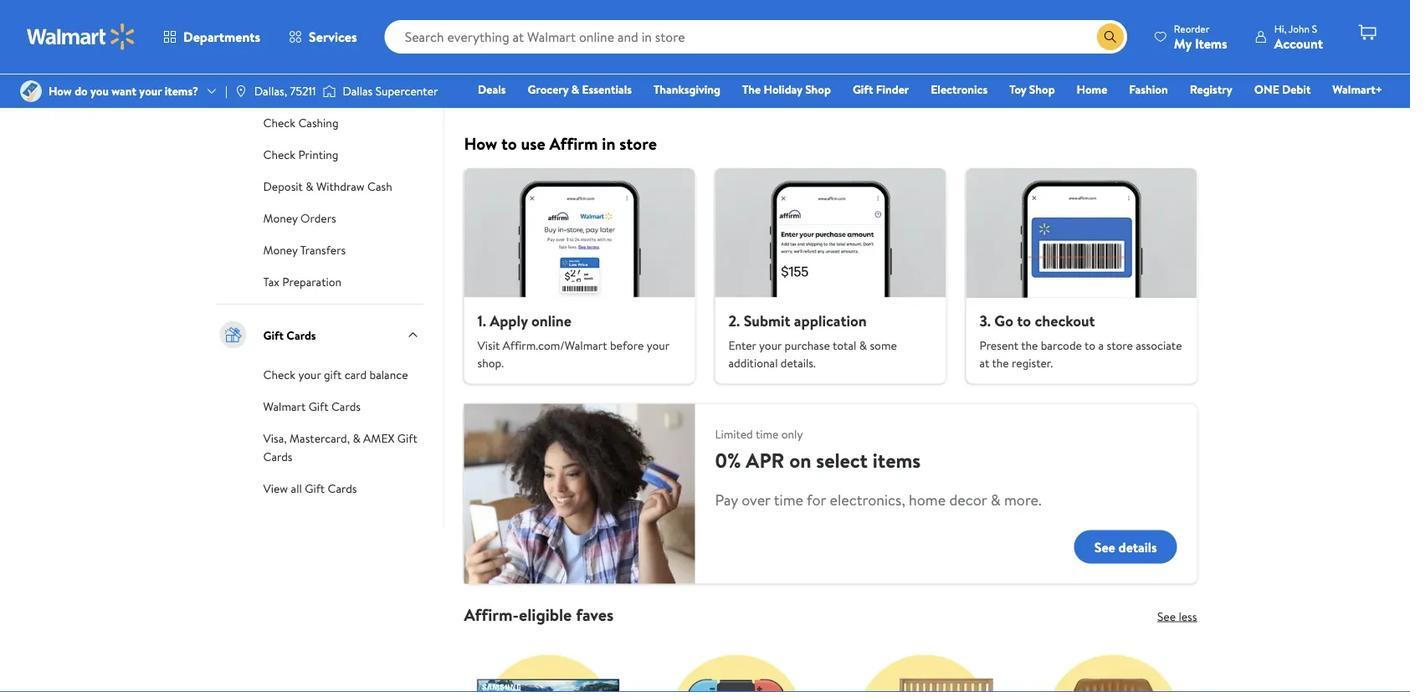 Task type: describe. For each thing, give the bounding box(es) containing it.
your right want
[[139, 83, 162, 99]]

visa, mastercard, & amex gift cards link
[[263, 429, 418, 465]]

eligible for add
[[501, 0, 537, 13]]

& inside 2. submit application enter your purchase total & some additional details.
[[859, 338, 867, 354]]

affirm
[[549, 132, 598, 155]]

toy shop link
[[1002, 80, 1063, 98]]

gift cards
[[263, 327, 316, 343]]

gift up the mastercard,
[[309, 398, 329, 415]]

details
[[1119, 538, 1157, 556]]

store inside 3. go to checkout present the barcode to a store associate at the register.
[[1107, 338, 1133, 354]]

gift
[[324, 367, 342, 383]]

eligible for affirm-
[[519, 603, 572, 626]]

fashion
[[1129, 81, 1168, 98]]

dallas supercenter
[[343, 83, 438, 99]]

check for check your gift card balance
[[263, 367, 296, 383]]

bill payment
[[263, 83, 326, 99]]

2. submit application list item
[[705, 168, 956, 384]]

1. apply online visit affirm.com/walmart before your shop.
[[478, 310, 669, 371]]

go
[[995, 310, 1014, 331]]

associate
[[1136, 338, 1182, 354]]

tax
[[263, 274, 280, 290]]

how for how to use affirm in store
[[464, 132, 497, 155]]

thanksgiving link
[[646, 80, 728, 98]]

add eligible items & choose the "affirm" option at checkout. list item
[[454, 0, 705, 44]]

walmart image
[[27, 23, 136, 50]]

list containing 1. apply online
[[454, 168, 1207, 384]]

apply
[[490, 310, 528, 331]]

reorder my items
[[1174, 21, 1228, 52]]

other money services image
[[216, 34, 250, 68]]

visa, mastercard, & amex gift cards
[[263, 430, 418, 465]]

decor
[[950, 489, 987, 510]]

see less
[[1158, 608, 1197, 625]]

search icon image
[[1104, 30, 1117, 44]]

tax preparation link
[[263, 272, 342, 290]]

printing
[[298, 146, 339, 163]]

additional
[[729, 355, 778, 371]]

your inside '1. apply online visit affirm.com/walmart before your shop.'
[[647, 338, 669, 354]]

tax preparation
[[263, 274, 342, 290]]

total
[[833, 338, 857, 354]]

you
[[90, 83, 109, 99]]

finder
[[876, 81, 909, 98]]

transfers
[[300, 242, 346, 258]]

how do you want your items?
[[49, 83, 198, 99]]

bill
[[263, 83, 279, 99]]

check for check cashing
[[263, 115, 296, 131]]

registry link
[[1182, 80, 1240, 98]]

preparation
[[282, 274, 342, 290]]

checkout
[[1035, 310, 1095, 331]]

holiday
[[764, 81, 803, 98]]

view
[[263, 480, 288, 497]]

only
[[782, 426, 803, 442]]

application
[[794, 310, 867, 331]]

see less button
[[1158, 608, 1197, 625]]

pay
[[715, 489, 738, 510]]

my
[[1174, 34, 1192, 52]]

do
[[75, 83, 88, 99]]

2. submit application enter your purchase total & some additional details.
[[729, 310, 897, 371]]

payment
[[786, 15, 831, 31]]

0 horizontal spatial to
[[501, 132, 517, 155]]

check printing
[[263, 146, 339, 163]]

in
[[602, 132, 616, 155]]

view all gift cards
[[263, 480, 357, 497]]

the
[[742, 81, 761, 98]]

details.
[[781, 355, 816, 371]]

check your gift card balance
[[263, 367, 408, 383]]

time inside limited time only 0% apr on select items
[[756, 426, 779, 442]]

your inside "link"
[[298, 367, 321, 383]]

affirm-
[[464, 603, 519, 626]]

your inside 2. submit application enter your purchase total & some additional details.
[[759, 338, 782, 354]]

0 vertical spatial money
[[297, 43, 331, 59]]

check printing link
[[263, 145, 339, 163]]

one
[[1254, 81, 1280, 98]]

decision,
[[863, 0, 907, 13]]

other
[[263, 43, 294, 59]]

less
[[1179, 608, 1197, 625]]

dallas
[[343, 83, 373, 99]]

dallas,
[[254, 83, 287, 99]]

& right deposit
[[306, 178, 313, 195]]

select
[[816, 447, 868, 475]]

walmart gift cards link
[[263, 397, 361, 415]]

use
[[521, 132, 545, 155]]

home
[[1077, 81, 1108, 98]]

fashion link
[[1122, 80, 1176, 98]]

visit
[[478, 338, 500, 354]]

items inside limited time only 0% apr on select items
[[873, 447, 921, 475]]

toy
[[1010, 81, 1027, 98]]

at inside 3. go to checkout present the barcode to a store associate at the register.
[[980, 355, 990, 371]]

debit
[[1282, 81, 1311, 98]]

gift right 'gift cards' icon
[[263, 327, 284, 343]]

before
[[610, 338, 644, 354]]

pick
[[755, 15, 775, 31]]

reorder
[[1174, 21, 1210, 36]]

hi, john s account
[[1275, 21, 1323, 52]]

1 horizontal spatial a
[[825, 0, 830, 13]]

gift inside the visa, mastercard, & amex gift cards
[[397, 430, 418, 447]]

home
[[909, 489, 946, 510]]

2 vertical spatial the
[[992, 355, 1009, 371]]

money orders link
[[263, 208, 336, 227]]

enter your info for a quick decision, then pick a payment option. list item
[[705, 0, 956, 44]]

& inside add eligible items & choose the "affirm" option at checkout.
[[570, 0, 578, 13]]

faves
[[576, 603, 614, 626]]

amex
[[363, 430, 395, 447]]

for for info
[[807, 0, 822, 13]]

info
[[785, 0, 804, 13]]

1 horizontal spatial to
[[1017, 310, 1031, 331]]



Task type: vqa. For each thing, say whether or not it's contained in the screenshot.
Search search box on the top of page
yes



Task type: locate. For each thing, give the bounding box(es) containing it.
cards down card
[[331, 398, 361, 415]]

the for &
[[620, 0, 637, 13]]

2 horizontal spatial to
[[1085, 338, 1096, 354]]

0 vertical spatial store
[[620, 132, 657, 155]]

1 vertical spatial eligible
[[519, 603, 572, 626]]

1 shop from the left
[[805, 81, 831, 98]]

0 vertical spatial enter
[[729, 0, 756, 13]]

&
[[570, 0, 578, 13], [571, 81, 579, 98], [306, 178, 313, 195], [859, 338, 867, 354], [353, 430, 361, 447], [991, 489, 1001, 510]]

cards
[[287, 327, 316, 343], [331, 398, 361, 415], [263, 449, 293, 465], [328, 480, 357, 497]]

2 shop from the left
[[1029, 81, 1055, 98]]

bill payment link
[[263, 81, 326, 100]]

your inside 'enter your info for a quick decision, then pick a payment option.'
[[759, 0, 782, 13]]

affirm.com/walmart
[[503, 338, 607, 354]]

1 horizontal spatial the
[[992, 355, 1009, 371]]

0 vertical spatial see
[[1095, 538, 1116, 556]]

departments
[[183, 28, 260, 46]]

deals
[[478, 81, 506, 98]]

money for transfers
[[263, 242, 298, 258]]

departments button
[[149, 17, 275, 57]]

quick
[[833, 0, 860, 13]]

pay over time for electronics, home decor & more.
[[715, 489, 1042, 510]]

1 horizontal spatial at
[[980, 355, 990, 371]]

gift right amex
[[397, 430, 418, 447]]

home link
[[1069, 80, 1115, 98]]

your up pick
[[759, 0, 782, 13]]

the right choose
[[620, 0, 637, 13]]

how left do
[[49, 83, 72, 99]]

items
[[1195, 34, 1228, 52]]

 image left do
[[20, 80, 42, 102]]

1 vertical spatial to
[[1017, 310, 1031, 331]]

 image right |
[[234, 85, 248, 98]]

money for orders
[[263, 210, 298, 226]]

1 vertical spatial items
[[873, 447, 921, 475]]

0 horizontal spatial  image
[[20, 80, 42, 102]]

2.
[[729, 310, 740, 331]]

check up deposit
[[263, 146, 296, 163]]

2 horizontal spatial the
[[1021, 338, 1038, 354]]

0 vertical spatial the
[[620, 0, 637, 13]]

option.
[[833, 15, 869, 31]]

services button
[[275, 17, 371, 57]]

 image for how do you want your items?
[[20, 80, 42, 102]]

your left gift
[[298, 367, 321, 383]]

0 horizontal spatial the
[[620, 0, 637, 13]]

& right grocery in the left top of the page
[[571, 81, 579, 98]]

eligible left faves
[[519, 603, 572, 626]]

cart contains 0 items total amount $0.00 image
[[1358, 23, 1378, 43]]

walmart+ link
[[1325, 80, 1390, 98]]

see left details on the bottom
[[1095, 538, 1116, 556]]

services up dallas
[[334, 43, 376, 59]]

some
[[870, 338, 897, 354]]

orders
[[301, 210, 336, 226]]

limited time only 0% apr on select items
[[715, 426, 921, 475]]

1 horizontal spatial see
[[1158, 608, 1176, 625]]

2 enter from the top
[[729, 338, 756, 354]]

1 vertical spatial how
[[464, 132, 497, 155]]

see for see details
[[1095, 538, 1116, 556]]

gift left finder
[[853, 81, 873, 98]]

0 vertical spatial how
[[49, 83, 72, 99]]

cards up check your gift card balance "link"
[[287, 327, 316, 343]]

2 vertical spatial list
[[454, 625, 1207, 692]]

the holiday shop link
[[735, 80, 839, 98]]

1 vertical spatial list
[[454, 168, 1207, 384]]

shop right toy
[[1029, 81, 1055, 98]]

2 horizontal spatial a
[[1099, 338, 1104, 354]]

services
[[309, 28, 357, 46], [334, 43, 376, 59]]

1 horizontal spatial items
[[873, 447, 921, 475]]

gift right all
[[305, 480, 325, 497]]

john
[[1289, 21, 1310, 36]]

1 enter from the top
[[729, 0, 756, 13]]

the inside add eligible items & choose the "affirm" option at checkout.
[[620, 0, 637, 13]]

money up tax
[[263, 242, 298, 258]]

0 vertical spatial eligible
[[501, 0, 537, 13]]

dallas, 75211
[[254, 83, 316, 99]]

eligible inside add eligible items & choose the "affirm" option at checkout.
[[501, 0, 537, 13]]

1 list from the top
[[454, 0, 1207, 44]]

for for time
[[807, 489, 826, 510]]

0 horizontal spatial store
[[620, 132, 657, 155]]

Walmart Site-Wide search field
[[385, 20, 1127, 54]]

2 list from the top
[[454, 168, 1207, 384]]

|
[[225, 83, 228, 99]]

2 check from the top
[[263, 146, 296, 163]]

1 vertical spatial the
[[1021, 338, 1038, 354]]

 image for dallas, 75211
[[234, 85, 248, 98]]

1 vertical spatial check
[[263, 146, 296, 163]]

3 list from the top
[[454, 625, 1207, 692]]

enter inside 'enter your info for a quick decision, then pick a payment option.'
[[729, 0, 756, 13]]

apr
[[746, 447, 785, 475]]

a right pick
[[778, 15, 784, 31]]

how to use affirm in store
[[464, 132, 657, 155]]

0 vertical spatial a
[[825, 0, 830, 13]]

enter your info for a quick decision, then pick a payment option.
[[729, 0, 907, 31]]

1 horizontal spatial  image
[[234, 85, 248, 98]]

walmart+
[[1333, 81, 1383, 98]]

 image
[[323, 83, 336, 100]]

money right other
[[297, 43, 331, 59]]

1 check from the top
[[263, 115, 296, 131]]

account
[[1275, 34, 1323, 52]]

2 vertical spatial check
[[263, 367, 296, 383]]

check for check printing
[[263, 146, 296, 163]]

to right barcode
[[1085, 338, 1096, 354]]

list containing add eligible items & choose the "affirm" option at checkout.
[[454, 0, 1207, 44]]

see
[[1095, 538, 1116, 556], [1158, 608, 1176, 625]]

check cashing
[[263, 115, 339, 131]]

0 horizontal spatial how
[[49, 83, 72, 99]]

the up register. at the right of page
[[1021, 338, 1038, 354]]

withdraw
[[316, 178, 365, 195]]

registry
[[1190, 81, 1233, 98]]

submit
[[744, 310, 791, 331]]

1 vertical spatial see
[[1158, 608, 1176, 625]]

items up pay over time for electronics, home decor & more.
[[873, 447, 921, 475]]

services inside dropdown button
[[309, 28, 357, 46]]

0 vertical spatial check
[[263, 115, 296, 131]]

0 horizontal spatial see
[[1095, 538, 1116, 556]]

grocery & essentials
[[528, 81, 632, 98]]

0 horizontal spatial at
[[513, 15, 523, 31]]

check your gift card balance link
[[263, 365, 408, 383]]

electronics
[[931, 81, 988, 98]]

see details button
[[1074, 530, 1177, 564]]

& inside the visa, mastercard, & amex gift cards
[[353, 430, 361, 447]]

for up payment
[[807, 0, 822, 13]]

for
[[807, 0, 822, 13], [807, 489, 826, 510]]

add
[[478, 0, 498, 13]]

want
[[112, 83, 136, 99]]

one debit link
[[1247, 80, 1319, 98]]

to right go
[[1017, 310, 1031, 331]]

how for how do you want your items?
[[49, 83, 72, 99]]

thanksgiving
[[654, 81, 721, 98]]

0 vertical spatial for
[[807, 0, 822, 13]]

one debit
[[1254, 81, 1311, 98]]

enter up additional on the bottom of the page
[[729, 338, 756, 354]]

1 vertical spatial enter
[[729, 338, 756, 354]]

& right total
[[859, 338, 867, 354]]

2 vertical spatial a
[[1099, 338, 1104, 354]]

cards down visa,
[[263, 449, 293, 465]]

store left associate
[[1107, 338, 1133, 354]]

view all gift cards link
[[263, 479, 357, 497]]

your right before at the left
[[647, 338, 669, 354]]

0 horizontal spatial a
[[778, 15, 784, 31]]

time left only
[[756, 426, 779, 442]]

check down dallas, 75211
[[263, 115, 296, 131]]

0 horizontal spatial items
[[540, 0, 568, 13]]

0 vertical spatial at
[[513, 15, 523, 31]]

enter inside 2. submit application enter your purchase total & some additional details.
[[729, 338, 756, 354]]

shop right holiday at the top right
[[805, 81, 831, 98]]

1 vertical spatial at
[[980, 355, 990, 371]]

shop
[[805, 81, 831, 98], [1029, 81, 1055, 98]]

barcode
[[1041, 338, 1082, 354]]

1 horizontal spatial shop
[[1029, 81, 1055, 98]]

1. apply online list item
[[454, 168, 705, 384]]

for inside 'enter your info for a quick decision, then pick a payment option.'
[[807, 0, 822, 13]]

deposit & withdraw cash link
[[263, 177, 392, 195]]

list item
[[956, 0, 1207, 44]]

& left amex
[[353, 430, 361, 447]]

card
[[345, 367, 367, 383]]

1 horizontal spatial store
[[1107, 338, 1133, 354]]

money
[[297, 43, 331, 59], [263, 210, 298, 226], [263, 242, 298, 258]]

0 vertical spatial to
[[501, 132, 517, 155]]

purchase
[[785, 338, 830, 354]]

0 horizontal spatial shop
[[805, 81, 831, 98]]

0 vertical spatial items
[[540, 0, 568, 13]]

cards down the visa, mastercard, & amex gift cards
[[328, 480, 357, 497]]

a inside 3. go to checkout present the barcode to a store associate at the register.
[[1099, 338, 1104, 354]]

at inside add eligible items & choose the "affirm" option at checkout.
[[513, 15, 523, 31]]

online
[[531, 310, 572, 331]]

over
[[742, 489, 771, 510]]

Search search field
[[385, 20, 1127, 54]]

see left less
[[1158, 608, 1176, 625]]

eligible up option
[[501, 0, 537, 13]]

 image
[[20, 80, 42, 102], [234, 85, 248, 98]]

items inside add eligible items & choose the "affirm" option at checkout.
[[540, 0, 568, 13]]

your up additional on the bottom of the page
[[759, 338, 782, 354]]

3.
[[980, 310, 991, 331]]

1 vertical spatial money
[[263, 210, 298, 226]]

the down the present
[[992, 355, 1009, 371]]

time right over
[[774, 489, 804, 510]]

services right other
[[309, 28, 357, 46]]

& left more.
[[991, 489, 1001, 510]]

at down the present
[[980, 355, 990, 371]]

limited
[[715, 426, 753, 442]]

2 vertical spatial to
[[1085, 338, 1096, 354]]

at right option
[[513, 15, 523, 31]]

the for checkout
[[1021, 338, 1038, 354]]

0%
[[715, 447, 741, 475]]

then
[[729, 15, 752, 31]]

store right in
[[620, 132, 657, 155]]

gift cards image
[[216, 318, 250, 352]]

check inside "link"
[[263, 367, 296, 383]]

a left quick
[[825, 0, 830, 13]]

a right barcode
[[1099, 338, 1104, 354]]

see inside 'button'
[[1095, 538, 1116, 556]]

check up the walmart on the left bottom of page
[[263, 367, 296, 383]]

money inside 'link'
[[263, 242, 298, 258]]

cashing
[[298, 115, 339, 131]]

money down deposit
[[263, 210, 298, 226]]

cash
[[367, 178, 392, 195]]

1 vertical spatial for
[[807, 489, 826, 510]]

1 horizontal spatial how
[[464, 132, 497, 155]]

to left use
[[501, 132, 517, 155]]

for down on
[[807, 489, 826, 510]]

on
[[789, 447, 811, 475]]

1 vertical spatial store
[[1107, 338, 1133, 354]]

75211
[[290, 83, 316, 99]]

1 vertical spatial time
[[774, 489, 804, 510]]

grocery
[[528, 81, 569, 98]]

essentials
[[582, 81, 632, 98]]

2 vertical spatial money
[[263, 242, 298, 258]]

see for see less
[[1158, 608, 1176, 625]]

electronics,
[[830, 489, 905, 510]]

& left choose
[[570, 0, 578, 13]]

items up checkout.
[[540, 0, 568, 13]]

add eligible items & choose the "affirm" option at checkout.
[[478, 0, 680, 31]]

choose
[[581, 0, 617, 13]]

0 vertical spatial time
[[756, 426, 779, 442]]

1 vertical spatial a
[[778, 15, 784, 31]]

present
[[980, 338, 1019, 354]]

3. go to checkout list item
[[956, 168, 1207, 384]]

enter up then
[[729, 0, 756, 13]]

time
[[756, 426, 779, 442], [774, 489, 804, 510]]

3 check from the top
[[263, 367, 296, 383]]

cards inside the visa, mastercard, & amex gift cards
[[263, 449, 293, 465]]

how
[[49, 83, 72, 99], [464, 132, 497, 155]]

how left use
[[464, 132, 497, 155]]

list
[[454, 0, 1207, 44], [454, 168, 1207, 384], [454, 625, 1207, 692]]

money transfers
[[263, 242, 346, 258]]

at
[[513, 15, 523, 31], [980, 355, 990, 371]]

0 vertical spatial list
[[454, 0, 1207, 44]]



